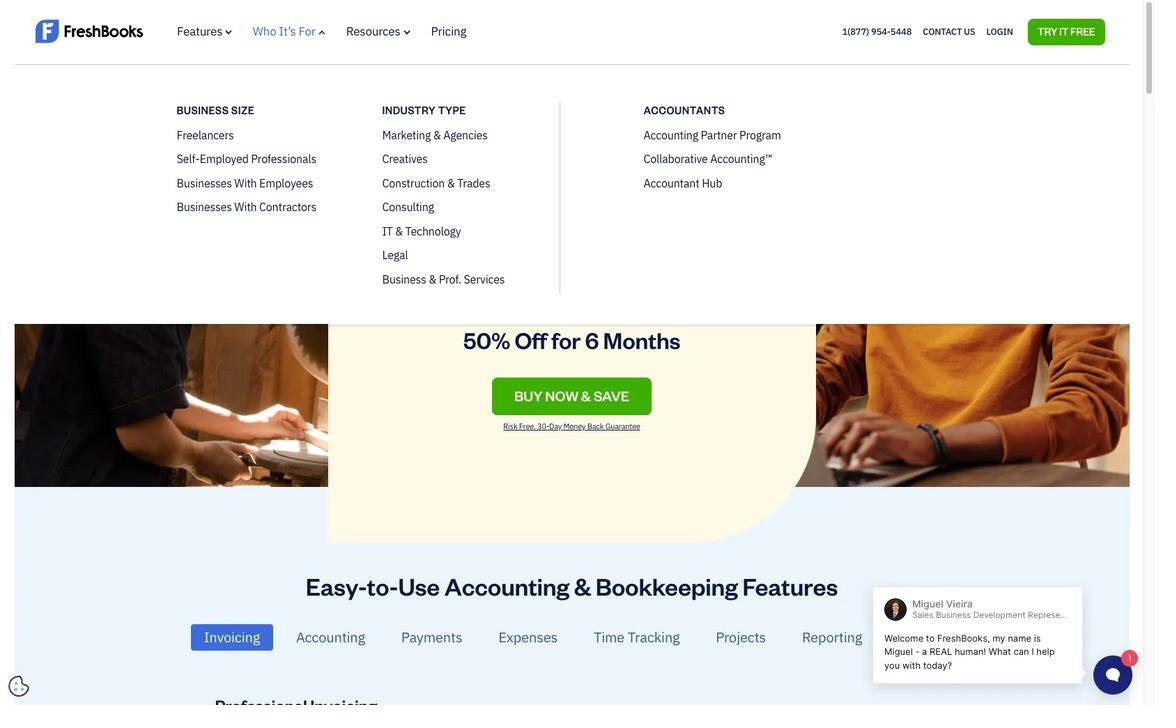 Task type: locate. For each thing, give the bounding box(es) containing it.
easy-
[[306, 571, 367, 601]]

2 with from the top
[[234, 200, 257, 214]]

it & technology link
[[382, 224, 461, 238]]

expenses
[[499, 628, 558, 646]]

partner
[[701, 128, 737, 142]]

1 vertical spatial business
[[382, 272, 426, 286]]

it's
[[279, 24, 296, 39]]

1 vertical spatial with
[[234, 200, 257, 214]]

star rating image
[[489, 288, 551, 298]]

excellent
[[436, 286, 482, 300]]

accountant hub link
[[644, 176, 722, 190]]

with down businesses with employees link
[[234, 200, 257, 214]]

1 with from the top
[[234, 176, 257, 190]]

contractors
[[259, 200, 317, 214]]

who it's for link
[[253, 24, 325, 39]]

features left who
[[177, 24, 222, 39]]

who it's for
[[253, 24, 316, 39]]

1(877)
[[842, 26, 869, 37]]

1 horizontal spatial features
[[743, 571, 838, 601]]

1 vertical spatial businesses
[[177, 200, 232, 214]]

& for business
[[429, 272, 436, 286]]

2 businesses from the top
[[177, 200, 232, 214]]

try
[[1038, 25, 1058, 37]]

resources
[[346, 24, 401, 39]]

legal link
[[382, 248, 408, 262]]

us
[[964, 26, 976, 37]]

features up reporting
[[743, 571, 838, 601]]

accounting down easy-
[[296, 628, 365, 646]]

businesses for businesses with employees
[[177, 176, 232, 190]]

self-employed professionals link
[[177, 152, 316, 166]]

use
[[398, 571, 440, 601]]

1 businesses from the top
[[177, 176, 232, 190]]

businesses down self-
[[177, 176, 232, 190]]

50%
[[463, 326, 510, 355]]

0 vertical spatial with
[[234, 176, 257, 190]]

business up freelancers link
[[177, 104, 229, 116]]

invoicing link
[[191, 624, 273, 651]]

business & prof. services link
[[382, 272, 505, 286]]

accounting partner program link
[[644, 128, 781, 142]]

collaborative accounting™
[[644, 152, 773, 166]]

businesses down businesses with employees link
[[177, 200, 232, 214]]

accounting
[[644, 128, 698, 142], [445, 571, 570, 601], [296, 628, 365, 646]]

1 horizontal spatial business
[[382, 272, 426, 286]]

with
[[234, 176, 257, 190], [234, 200, 257, 214]]

agencies
[[444, 128, 488, 142]]

0 horizontal spatial business
[[177, 104, 229, 116]]

hub
[[702, 176, 722, 190]]

accounting for accounting
[[296, 628, 365, 646]]

30-
[[538, 422, 549, 432]]

employed
[[200, 152, 249, 166]]

contact us link
[[923, 23, 976, 41]]

it & technology
[[382, 224, 461, 238]]

accountant hub
[[644, 176, 722, 190]]

invoicing
[[204, 628, 260, 646]]

for
[[552, 326, 581, 355]]

businesses with employees link
[[177, 176, 313, 190]]

cookie preferences image
[[8, 676, 29, 697]]

business for business size
[[177, 104, 229, 116]]

2 horizontal spatial accounting
[[644, 128, 698, 142]]

features link
[[177, 24, 232, 39]]

businesses with employees
[[177, 176, 313, 190]]

2 vertical spatial accounting
[[296, 628, 365, 646]]

0 vertical spatial accounting
[[644, 128, 698, 142]]

login
[[987, 26, 1013, 37]]

accounting up collaborative
[[644, 128, 698, 142]]

projects link
[[703, 624, 780, 651]]

1(877) 954-5448 link
[[842, 26, 912, 37]]

business
[[177, 104, 229, 116], [382, 272, 426, 286]]

0 vertical spatial features
[[177, 24, 222, 39]]

accounting link
[[283, 624, 379, 651]]

1 vertical spatial accounting
[[445, 571, 570, 601]]

0 horizontal spatial accounting
[[296, 628, 365, 646]]

business down legal
[[382, 272, 426, 286]]

& for construction
[[447, 176, 455, 190]]

professionals
[[251, 152, 316, 166]]

businesses
[[177, 176, 232, 190], [177, 200, 232, 214]]

features
[[177, 24, 222, 39], [743, 571, 838, 601]]

marketing & agencies
[[382, 128, 488, 142]]

time tracking link
[[581, 624, 693, 651]]

prof.
[[439, 272, 461, 286]]

with down "self-employed professionals" link
[[234, 176, 257, 190]]

accounting partner program
[[644, 128, 781, 142]]

& for marketing
[[433, 128, 441, 142]]

services
[[464, 272, 505, 286]]

easy-to-use accounting & bookkeeping features
[[306, 571, 838, 601]]

business & prof. services
[[382, 272, 505, 286]]

it
[[382, 224, 393, 238]]

construction
[[382, 176, 445, 190]]

cookie consent banner dialog
[[10, 534, 220, 695]]

0 vertical spatial businesses
[[177, 176, 232, 190]]

accounting up expenses
[[445, 571, 570, 601]]

&
[[433, 128, 441, 142], [447, 176, 455, 190], [395, 224, 403, 238], [429, 272, 436, 286], [581, 387, 591, 405], [574, 571, 591, 601]]

to-
[[367, 571, 398, 601]]

accounting™
[[711, 152, 773, 166]]

for
[[299, 24, 316, 39]]

who
[[253, 24, 276, 39]]

0 vertical spatial business
[[177, 104, 229, 116]]

resources link
[[346, 24, 410, 39]]

expenses link
[[485, 624, 571, 651]]



Task type: vqa. For each thing, say whether or not it's contained in the screenshot.
Businesses With Employees link
yes



Task type: describe. For each thing, give the bounding box(es) containing it.
50% off for 6 months
[[463, 326, 681, 355]]

industry
[[382, 104, 436, 116]]

collaborative accounting™ link
[[644, 152, 773, 166]]

954-
[[871, 26, 891, 37]]

save
[[594, 387, 629, 405]]

contact us
[[923, 26, 976, 37]]

1 horizontal spatial accounting
[[445, 571, 570, 601]]

buy now & save
[[515, 387, 629, 405]]

reporting link
[[789, 624, 876, 651]]

employees
[[259, 176, 313, 190]]

risk free. 30-day money back guarantee link
[[498, 422, 646, 443]]

business size
[[177, 104, 255, 116]]

money
[[564, 422, 586, 432]]

with for employees
[[234, 176, 257, 190]]

payments link
[[388, 624, 476, 651]]

reporting
[[802, 628, 862, 646]]

try it free link
[[1028, 19, 1105, 45]]

marketing
[[382, 128, 431, 142]]

1(877) 954-5448
[[842, 26, 912, 37]]

creatives link
[[382, 152, 428, 166]]

collaborative
[[644, 152, 708, 166]]

accountants
[[644, 104, 725, 116]]

marketing & agencies link
[[382, 128, 488, 142]]

self-
[[177, 152, 200, 166]]

pricing
[[431, 24, 467, 39]]

(based on
[[558, 286, 603, 299]]

program
[[740, 128, 781, 142]]

with for contractors
[[234, 200, 257, 214]]

accountant
[[644, 176, 700, 190]]

free
[[1071, 25, 1096, 37]]

pricing link
[[431, 24, 467, 39]]

payments
[[401, 628, 463, 646]]

businesses with contractors link
[[177, 200, 317, 214]]

freelancers link
[[177, 128, 234, 142]]

login link
[[987, 23, 1013, 41]]

1 vertical spatial features
[[743, 571, 838, 601]]

businesses for businesses with contractors
[[177, 200, 232, 214]]

projects
[[716, 628, 766, 646]]

accountants link
[[644, 102, 822, 117]]

size
[[231, 104, 255, 116]]

self-employed professionals
[[177, 152, 316, 166]]

creatives
[[382, 152, 428, 166]]

consulting link
[[382, 200, 434, 214]]

bookkeeping
[[596, 571, 738, 601]]

time tracking
[[594, 628, 680, 646]]

mobile link
[[885, 624, 953, 651]]

businesses with contractors
[[177, 200, 317, 214]]

risk
[[504, 422, 518, 432]]

now
[[545, 387, 579, 405]]

trades
[[457, 176, 490, 190]]

accounting for accounting partner program
[[644, 128, 698, 142]]

try it free
[[1038, 25, 1096, 37]]

technology
[[405, 224, 461, 238]]

buy now & save link
[[492, 378, 652, 416]]

legal
[[382, 248, 408, 262]]

freelancers
[[177, 128, 234, 142]]

6
[[585, 326, 599, 355]]

it
[[1060, 25, 1069, 37]]

guarantee
[[606, 422, 640, 432]]

& for it
[[395, 224, 403, 238]]

business size link
[[177, 102, 354, 117]]

0 horizontal spatial features
[[177, 24, 222, 39]]

(based
[[558, 286, 588, 299]]

industry type
[[382, 104, 466, 116]]

on
[[590, 286, 601, 299]]

months
[[603, 326, 681, 355]]

off
[[515, 326, 547, 355]]

business for business & prof. services
[[382, 272, 426, 286]]

contact
[[923, 26, 962, 37]]

5448
[[891, 26, 912, 37]]

consulting
[[382, 200, 434, 214]]

mobile
[[899, 628, 940, 646]]

construction & trades link
[[382, 176, 490, 190]]

construction & trades
[[382, 176, 490, 190]]

freshbooks logo image
[[35, 18, 143, 44]]

risk free. 30-day money back guarantee
[[504, 422, 640, 432]]



